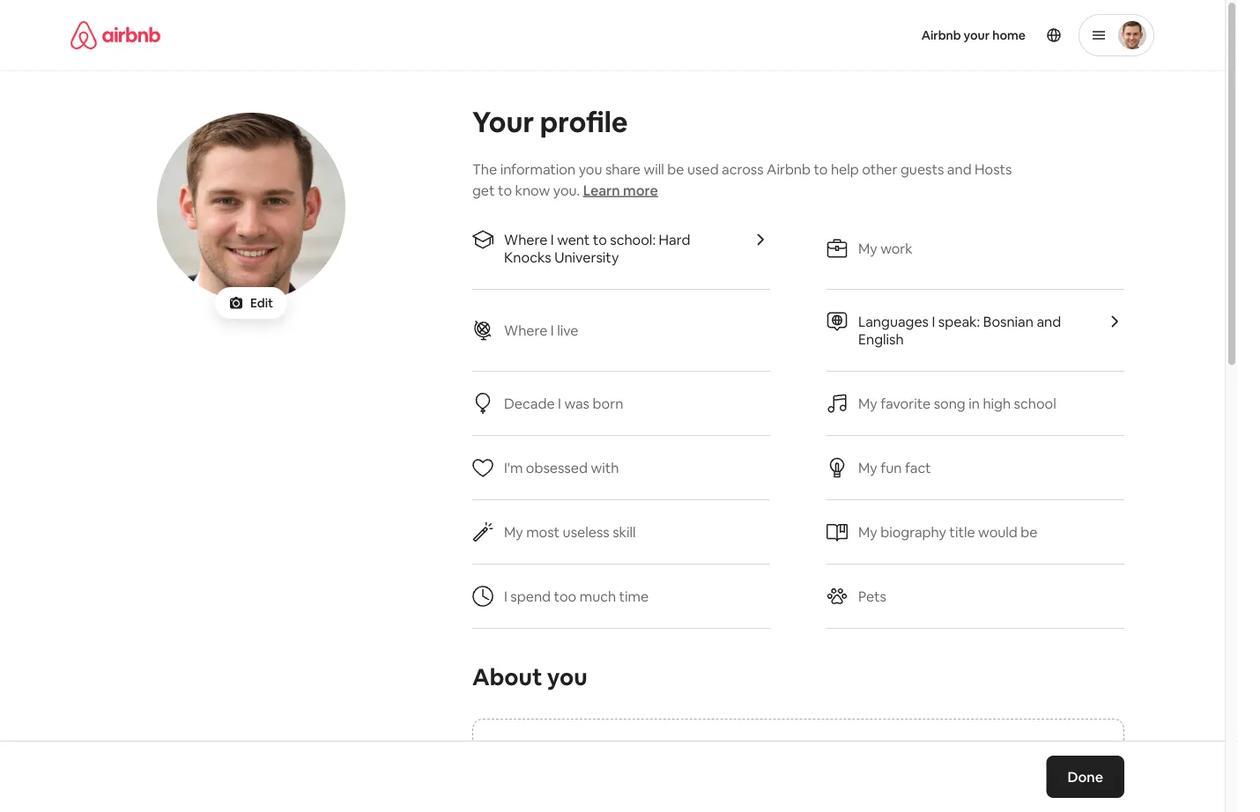 Task type: locate. For each thing, give the bounding box(es) containing it.
work
[[881, 239, 913, 257]]

be
[[667, 160, 684, 178], [1021, 523, 1038, 541]]

where left went
[[504, 230, 548, 249]]

0 horizontal spatial be
[[667, 160, 684, 178]]

and left the punchy.
[[623, 741, 648, 759]]

obsessed
[[526, 459, 588, 477]]

my for my biography title would be
[[858, 523, 877, 541]]

my left work
[[858, 239, 877, 257]]

my for my most useless skill
[[504, 523, 523, 541]]

and left hosts
[[947, 160, 972, 178]]

write
[[487, 741, 523, 759]]

my fun fact
[[858, 459, 931, 477]]

i
[[551, 230, 554, 249], [932, 312, 935, 330], [551, 321, 554, 339], [558, 394, 561, 412], [504, 587, 507, 605]]

my inside button
[[858, 239, 877, 257]]

and
[[947, 160, 972, 178], [1037, 312, 1061, 330], [623, 741, 648, 759]]

my work button
[[827, 208, 1124, 290]]

0 vertical spatial you
[[579, 160, 602, 178]]

know
[[515, 181, 550, 199]]

fun right something at the left bottom of the page
[[599, 741, 620, 759]]

1 horizontal spatial to
[[593, 230, 607, 249]]

1 vertical spatial airbnb
[[767, 160, 811, 178]]

you right about
[[547, 663, 587, 692]]

airbnb right the across
[[767, 160, 811, 178]]

my left biography
[[858, 523, 877, 541]]

pets
[[858, 587, 887, 605]]

edit button
[[215, 287, 287, 319]]

and inside "bosnian and english"
[[1037, 312, 1061, 330]]

bosnian
[[983, 312, 1034, 330]]

school:
[[610, 230, 656, 249]]

be inside the information you share will be used across airbnb to help other guests and hosts get to know you.
[[667, 160, 684, 178]]

you inside the information you share will be used across airbnb to help other guests and hosts get to know you.
[[579, 160, 602, 178]]

my for my fun fact
[[858, 459, 877, 477]]

the information you share will be used across airbnb to help other guests and hosts get to know you.
[[472, 160, 1012, 199]]

where left live
[[504, 321, 548, 339]]

to right went
[[593, 230, 607, 249]]

2 horizontal spatial to
[[814, 160, 828, 178]]

english
[[858, 330, 904, 348]]

where i went to school: hard knocks university button
[[472, 208, 770, 290]]

1 horizontal spatial fun
[[881, 459, 902, 477]]

1 horizontal spatial be
[[1021, 523, 1038, 541]]

to right get at left
[[498, 181, 512, 199]]

where for where i live
[[504, 321, 548, 339]]

0 horizontal spatial and
[[623, 741, 648, 759]]

i spend too much time button
[[472, 565, 770, 629]]

you up you.
[[579, 160, 602, 178]]

i left spend
[[504, 587, 507, 605]]

where for where i went to school: hard knocks university
[[504, 230, 548, 249]]

my left the fact
[[858, 459, 877, 477]]

airbnb inside the information you share will be used across airbnb to help other guests and hosts get to know you.
[[767, 160, 811, 178]]

2 horizontal spatial and
[[1037, 312, 1061, 330]]

pets button
[[827, 565, 1124, 629]]

and right bosnian
[[1037, 312, 1061, 330]]

too
[[554, 587, 577, 605]]

title
[[949, 523, 975, 541]]

my biography title would be
[[858, 523, 1038, 541]]

your
[[964, 27, 990, 43]]

airbnb your home link
[[911, 17, 1036, 54]]

where inside button
[[504, 321, 548, 339]]

my favorite song in high school button
[[827, 372, 1124, 436]]

0 horizontal spatial airbnb
[[767, 160, 811, 178]]

1 vertical spatial where
[[504, 321, 548, 339]]

0 vertical spatial to
[[814, 160, 828, 178]]

my inside my most useless skill button
[[504, 523, 523, 541]]

i inside where i went to school: hard knocks university
[[551, 230, 554, 249]]

1 vertical spatial be
[[1021, 523, 1038, 541]]

skill
[[613, 523, 636, 541]]

i for was
[[558, 394, 561, 412]]

i'm obsessed with
[[504, 459, 619, 477]]

fun
[[881, 459, 902, 477], [599, 741, 620, 759]]

my most useless skill
[[504, 523, 636, 541]]

where i live
[[504, 321, 579, 339]]

you
[[579, 160, 602, 178], [547, 663, 587, 692]]

hosts
[[975, 160, 1012, 178]]

high
[[983, 394, 1011, 412]]

my left most
[[504, 523, 523, 541]]

to
[[814, 160, 828, 178], [498, 181, 512, 199], [593, 230, 607, 249]]

time
[[619, 587, 649, 605]]

i left was
[[558, 394, 561, 412]]

my
[[858, 239, 877, 257], [858, 394, 877, 412], [858, 459, 877, 477], [504, 523, 523, 541], [858, 523, 877, 541]]

my inside my favorite song in high school button
[[858, 394, 877, 412]]

decade
[[504, 394, 555, 412]]

to left help
[[814, 160, 828, 178]]

to inside where i went to school: hard knocks university
[[593, 230, 607, 249]]

biography
[[881, 523, 946, 541]]

punchy.
[[651, 741, 701, 759]]

be right will
[[667, 160, 684, 178]]

i left went
[[551, 230, 554, 249]]

university
[[555, 248, 619, 266]]

i left live
[[551, 321, 554, 339]]

1 where from the top
[[504, 230, 548, 249]]

guests
[[901, 160, 944, 178]]

1 horizontal spatial airbnb
[[921, 27, 961, 43]]

information
[[500, 160, 576, 178]]

profile
[[540, 103, 628, 140]]

where
[[504, 230, 548, 249], [504, 321, 548, 339]]

where inside where i went to school: hard knocks university
[[504, 230, 548, 249]]

spend
[[511, 587, 551, 605]]

would
[[978, 523, 1018, 541]]

live
[[557, 321, 579, 339]]

1 vertical spatial and
[[1037, 312, 1061, 330]]

1 vertical spatial fun
[[599, 741, 620, 759]]

airbnb left your
[[921, 27, 961, 43]]

help
[[831, 160, 859, 178]]

my inside my fun fact button
[[858, 459, 877, 477]]

get
[[472, 181, 495, 199]]

i'm obsessed with button
[[472, 436, 770, 501]]

most
[[526, 523, 560, 541]]

0 horizontal spatial to
[[498, 181, 512, 199]]

bosnian and english
[[858, 312, 1061, 348]]

my inside my biography title would be "button"
[[858, 523, 877, 541]]

1 horizontal spatial and
[[947, 160, 972, 178]]

airbnb
[[921, 27, 961, 43], [767, 160, 811, 178]]

my most useless skill button
[[472, 501, 770, 565]]

i left speak:
[[932, 312, 935, 330]]

my left favorite on the right of page
[[858, 394, 877, 412]]

my work
[[858, 239, 913, 257]]

be right would
[[1021, 523, 1038, 541]]

0 vertical spatial airbnb
[[921, 27, 961, 43]]

0 vertical spatial where
[[504, 230, 548, 249]]

2 where from the top
[[504, 321, 548, 339]]

born
[[593, 394, 623, 412]]

profile element
[[634, 0, 1154, 70]]

fun left the fact
[[881, 459, 902, 477]]

0 vertical spatial and
[[947, 160, 972, 178]]

0 vertical spatial be
[[667, 160, 684, 178]]

i inside button
[[551, 321, 554, 339]]

0 vertical spatial fun
[[881, 459, 902, 477]]

2 vertical spatial to
[[593, 230, 607, 249]]



Task type: vqa. For each thing, say whether or not it's contained in the screenshot.
week
no



Task type: describe. For each thing, give the bounding box(es) containing it.
my fun fact button
[[827, 436, 1124, 501]]

done
[[1068, 768, 1103, 786]]

1 vertical spatial to
[[498, 181, 512, 199]]

and inside the information you share will be used across airbnb to help other guests and hosts get to know you.
[[947, 160, 972, 178]]

useless
[[563, 523, 610, 541]]

across
[[722, 160, 764, 178]]

fun inside button
[[881, 459, 902, 477]]

was
[[564, 394, 590, 412]]

you.
[[553, 181, 580, 199]]

learn more
[[583, 181, 658, 199]]

home
[[992, 27, 1026, 43]]

done button
[[1046, 756, 1124, 798]]

school
[[1014, 394, 1056, 412]]

where i live button
[[472, 290, 770, 372]]

about
[[472, 663, 542, 692]]

fact
[[905, 459, 931, 477]]

hard
[[659, 230, 690, 249]]

be inside "button"
[[1021, 523, 1038, 541]]

write something fun and punchy.
[[487, 741, 701, 759]]

about you
[[472, 663, 587, 692]]

your
[[472, 103, 534, 140]]

learn more link
[[583, 181, 658, 199]]

languages i speak:
[[858, 312, 983, 330]]

much
[[580, 587, 616, 605]]

i for went
[[551, 230, 554, 249]]

with
[[591, 459, 619, 477]]

share
[[605, 160, 641, 178]]

decade i was born
[[504, 394, 623, 412]]

used
[[687, 160, 719, 178]]

other
[[862, 160, 898, 178]]

in
[[969, 394, 980, 412]]

i for live
[[551, 321, 554, 339]]

i spend too much time
[[504, 587, 649, 605]]

0 horizontal spatial fun
[[599, 741, 620, 759]]

i for speak:
[[932, 312, 935, 330]]

languages
[[858, 312, 929, 330]]

my biography title would be button
[[827, 501, 1124, 565]]

the
[[472, 160, 497, 178]]

went
[[557, 230, 590, 249]]

my for my work
[[858, 239, 877, 257]]

speak:
[[938, 312, 980, 330]]

favorite
[[881, 394, 931, 412]]

airbnb your home
[[921, 27, 1026, 43]]

will
[[644, 160, 664, 178]]

decade i was born button
[[472, 372, 770, 436]]

edit
[[250, 295, 273, 311]]

1 vertical spatial you
[[547, 663, 587, 692]]

airbnb inside airbnb your home link
[[921, 27, 961, 43]]

your profile
[[472, 103, 628, 140]]

my favorite song in high school
[[858, 394, 1056, 412]]

knocks
[[504, 248, 551, 266]]

2 vertical spatial and
[[623, 741, 648, 759]]

my for my favorite song in high school
[[858, 394, 877, 412]]

song
[[934, 394, 966, 412]]

i'm
[[504, 459, 523, 477]]

something
[[526, 741, 596, 759]]

where i went to school: hard knocks university
[[504, 230, 690, 266]]



